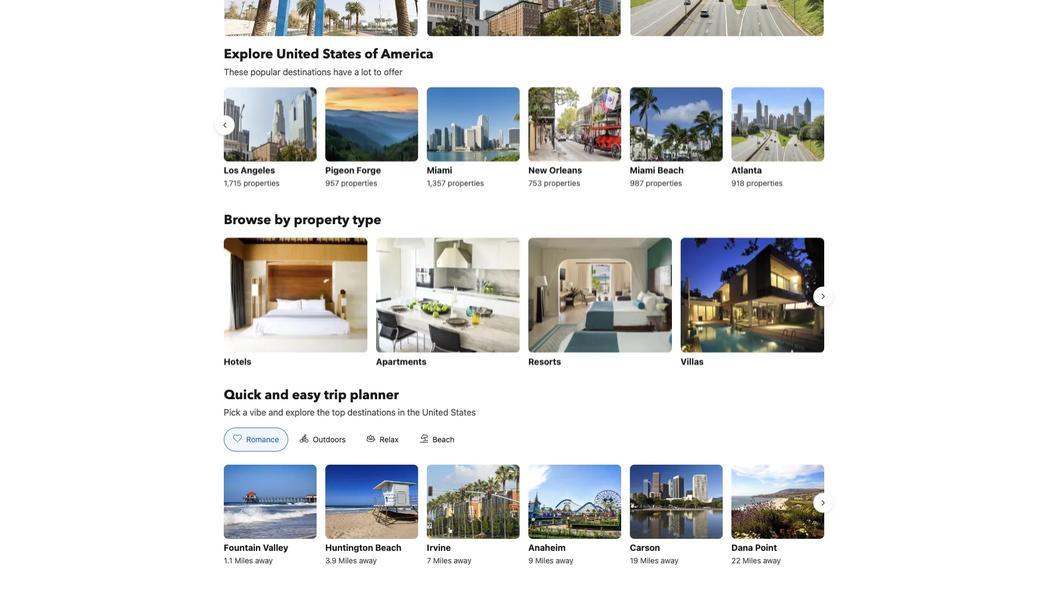 Task type: vqa. For each thing, say whether or not it's contained in the screenshot.


Task type: describe. For each thing, give the bounding box(es) containing it.
united inside quick and easy trip planner pick a vibe and explore the top destinations in the united states
[[422, 408, 449, 418]]

top
[[332, 408, 345, 418]]

explore
[[224, 45, 273, 63]]

fountain valley 1.1 miles away
[[224, 543, 288, 566]]

miles inside anaheim 9 miles away
[[536, 557, 554, 566]]

957
[[326, 179, 339, 188]]

relax button
[[357, 428, 408, 452]]

of
[[365, 45, 378, 63]]

region containing fountain valley
[[215, 461, 833, 572]]

properties for los
[[244, 179, 280, 188]]

properties inside miami 1,357 properties
[[448, 179, 484, 188]]

resorts link
[[529, 238, 672, 369]]

atlanta 918 properties
[[732, 165, 783, 188]]

fountain
[[224, 543, 261, 554]]

property
[[294, 211, 350, 229]]

a inside explore united states of america these popular destinations have a lot to offer
[[355, 67, 359, 77]]

point
[[756, 543, 777, 554]]

los angeles 1,715 properties
[[224, 165, 280, 188]]

new
[[529, 165, 547, 175]]

by
[[275, 211, 291, 229]]

away inside carson 19 miles away
[[661, 557, 679, 566]]

miles inside irvine 7 miles away
[[433, 557, 452, 566]]

beach inside button
[[433, 436, 455, 445]]

miami for beach
[[630, 165, 656, 175]]

region containing los angeles
[[215, 83, 833, 194]]

have
[[334, 67, 352, 77]]

irvine
[[427, 543, 451, 554]]

valley
[[263, 543, 288, 554]]

properties for miami
[[646, 179, 682, 188]]

in
[[398, 408, 405, 418]]

miami 1,357 properties
[[427, 165, 484, 188]]

918
[[732, 179, 745, 188]]

anaheim 9 miles away
[[529, 543, 574, 566]]

browse
[[224, 211, 271, 229]]

region containing hotels
[[215, 233, 833, 374]]

trip
[[324, 386, 347, 404]]

0 vertical spatial and
[[265, 386, 289, 404]]

explore united states of america these popular destinations have a lot to offer
[[224, 45, 434, 77]]

miles inside fountain valley 1.1 miles away
[[235, 557, 253, 566]]

properties inside atlanta 918 properties
[[747, 179, 783, 188]]

new orleans 753 properties
[[529, 165, 582, 188]]

type
[[353, 211, 382, 229]]

angeles
[[241, 165, 275, 175]]

beach for huntington beach
[[375, 543, 402, 554]]

pigeon
[[326, 165, 355, 175]]

miles inside carson 19 miles away
[[641, 557, 659, 566]]

america
[[381, 45, 434, 63]]

easy
[[292, 386, 321, 404]]

miles inside huntington beach 3.9 miles away
[[339, 557, 357, 566]]

dana point 22 miles away
[[732, 543, 781, 566]]

hotels link
[[224, 238, 368, 369]]

villas link
[[681, 238, 825, 369]]

planner
[[350, 386, 399, 404]]

to
[[374, 67, 382, 77]]

offer
[[384, 67, 403, 77]]

huntington
[[326, 543, 373, 554]]

away inside fountain valley 1.1 miles away
[[255, 557, 273, 566]]

987
[[630, 179, 644, 188]]

1,357
[[427, 179, 446, 188]]

anaheim
[[529, 543, 566, 554]]

destinations inside explore united states of america these popular destinations have a lot to offer
[[283, 67, 331, 77]]

miami beach 987 properties
[[630, 165, 684, 188]]

quick and easy trip planner pick a vibe and explore the top destinations in the united states
[[224, 386, 476, 418]]

apartments link
[[376, 238, 520, 369]]

states inside quick and easy trip planner pick a vibe and explore the top destinations in the united states
[[451, 408, 476, 418]]

these
[[224, 67, 248, 77]]



Task type: locate. For each thing, give the bounding box(es) containing it.
properties inside miami beach 987 properties
[[646, 179, 682, 188]]

2 properties from the left
[[341, 179, 378, 188]]

destinations
[[283, 67, 331, 77], [348, 408, 396, 418]]

1 vertical spatial destinations
[[348, 408, 396, 418]]

4 miles from the left
[[536, 557, 554, 566]]

0 vertical spatial beach
[[658, 165, 684, 175]]

5 miles from the left
[[641, 557, 659, 566]]

properties for new
[[544, 179, 581, 188]]

1 away from the left
[[255, 557, 273, 566]]

0 vertical spatial destinations
[[283, 67, 331, 77]]

away inside irvine 7 miles away
[[454, 557, 472, 566]]

beach inside miami beach 987 properties
[[658, 165, 684, 175]]

1 horizontal spatial united
[[422, 408, 449, 418]]

carson
[[630, 543, 660, 554]]

2 vertical spatial beach
[[375, 543, 402, 554]]

a
[[355, 67, 359, 77], [243, 408, 248, 418]]

properties inside new orleans 753 properties
[[544, 179, 581, 188]]

states inside explore united states of america these popular destinations have a lot to offer
[[323, 45, 361, 63]]

753
[[529, 179, 542, 188]]

destinations down the planner
[[348, 408, 396, 418]]

1 horizontal spatial beach
[[433, 436, 455, 445]]

away down the point
[[764, 557, 781, 566]]

dana
[[732, 543, 753, 554]]

pigeon forge 957 properties
[[326, 165, 381, 188]]

1 horizontal spatial destinations
[[348, 408, 396, 418]]

6 miles from the left
[[743, 557, 761, 566]]

miami up 1,357
[[427, 165, 453, 175]]

6 away from the left
[[764, 557, 781, 566]]

3.9
[[326, 557, 337, 566]]

a left lot
[[355, 67, 359, 77]]

states up beach button
[[451, 408, 476, 418]]

1 vertical spatial a
[[243, 408, 248, 418]]

miami inside miami beach 987 properties
[[630, 165, 656, 175]]

forge
[[357, 165, 381, 175]]

the right 'in'
[[407, 408, 420, 418]]

villas
[[681, 356, 704, 367]]

0 horizontal spatial united
[[277, 45, 319, 63]]

1 vertical spatial states
[[451, 408, 476, 418]]

miles right 7
[[433, 557, 452, 566]]

2 region from the top
[[215, 233, 833, 374]]

1 properties from the left
[[244, 179, 280, 188]]

explore
[[286, 408, 315, 418]]

quick
[[224, 386, 261, 404]]

and up vibe
[[265, 386, 289, 404]]

tab list
[[215, 428, 473, 453]]

7
[[427, 557, 431, 566]]

states up have
[[323, 45, 361, 63]]

properties down atlanta
[[747, 179, 783, 188]]

beach
[[658, 165, 684, 175], [433, 436, 455, 445], [375, 543, 402, 554]]

away down anaheim at the right bottom of the page
[[556, 557, 574, 566]]

away right 19
[[661, 557, 679, 566]]

vibe
[[250, 408, 266, 418]]

miles down carson
[[641, 557, 659, 566]]

2 miami from the left
[[630, 165, 656, 175]]

orleans
[[550, 165, 582, 175]]

destinations inside quick and easy trip planner pick a vibe and explore the top destinations in the united states
[[348, 408, 396, 418]]

0 horizontal spatial the
[[317, 408, 330, 418]]

0 horizontal spatial a
[[243, 408, 248, 418]]

miami up 987
[[630, 165, 656, 175]]

4 away from the left
[[556, 557, 574, 566]]

states
[[323, 45, 361, 63], [451, 408, 476, 418]]

atlanta
[[732, 165, 762, 175]]

1 vertical spatial region
[[215, 233, 833, 374]]

destinations left have
[[283, 67, 331, 77]]

region
[[215, 83, 833, 194], [215, 233, 833, 374], [215, 461, 833, 572]]

properties inside pigeon forge 957 properties
[[341, 179, 378, 188]]

resorts
[[529, 356, 561, 367]]

tab list containing romance
[[215, 428, 473, 453]]

0 horizontal spatial states
[[323, 45, 361, 63]]

3 away from the left
[[454, 557, 472, 566]]

1 miami from the left
[[427, 165, 453, 175]]

1 vertical spatial united
[[422, 408, 449, 418]]

1 horizontal spatial the
[[407, 408, 420, 418]]

away down huntington
[[359, 557, 377, 566]]

3 miles from the left
[[433, 557, 452, 566]]

lot
[[361, 67, 371, 77]]

properties right 1,357
[[448, 179, 484, 188]]

irvine 7 miles away
[[427, 543, 472, 566]]

0 horizontal spatial miami
[[427, 165, 453, 175]]

1 miles from the left
[[235, 557, 253, 566]]

1 the from the left
[[317, 408, 330, 418]]

miami inside miami 1,357 properties
[[427, 165, 453, 175]]

the
[[317, 408, 330, 418], [407, 408, 420, 418]]

properties down orleans at the right top of the page
[[544, 179, 581, 188]]

1.1
[[224, 557, 233, 566]]

5 away from the left
[[661, 557, 679, 566]]

1 vertical spatial and
[[269, 408, 283, 418]]

a left vibe
[[243, 408, 248, 418]]

miami
[[427, 165, 453, 175], [630, 165, 656, 175]]

1 horizontal spatial states
[[451, 408, 476, 418]]

united
[[277, 45, 319, 63], [422, 408, 449, 418]]

and right vibe
[[269, 408, 283, 418]]

5 properties from the left
[[646, 179, 682, 188]]

0 vertical spatial united
[[277, 45, 319, 63]]

22
[[732, 557, 741, 566]]

carson 19 miles away
[[630, 543, 679, 566]]

0 vertical spatial region
[[215, 83, 833, 194]]

away inside anaheim 9 miles away
[[556, 557, 574, 566]]

pick
[[224, 408, 241, 418]]

miles
[[235, 557, 253, 566], [339, 557, 357, 566], [433, 557, 452, 566], [536, 557, 554, 566], [641, 557, 659, 566], [743, 557, 761, 566]]

los
[[224, 165, 239, 175]]

united up popular at the left top of the page
[[277, 45, 319, 63]]

united up beach button
[[422, 408, 449, 418]]

away inside huntington beach 3.9 miles away
[[359, 557, 377, 566]]

2 miles from the left
[[339, 557, 357, 566]]

properties right 987
[[646, 179, 682, 188]]

romance button
[[224, 428, 288, 452]]

hotels
[[224, 356, 252, 367]]

miles down fountain
[[235, 557, 253, 566]]

the left top
[[317, 408, 330, 418]]

beach for miami beach
[[658, 165, 684, 175]]

united inside explore united states of america these popular destinations have a lot to offer
[[277, 45, 319, 63]]

miami for 1,357
[[427, 165, 453, 175]]

away down valley
[[255, 557, 273, 566]]

miles down anaheim at the right bottom of the page
[[536, 557, 554, 566]]

apartments
[[376, 356, 427, 367]]

4 properties from the left
[[544, 179, 581, 188]]

1 region from the top
[[215, 83, 833, 194]]

1,715
[[224, 179, 242, 188]]

properties
[[244, 179, 280, 188], [341, 179, 378, 188], [448, 179, 484, 188], [544, 179, 581, 188], [646, 179, 682, 188], [747, 179, 783, 188]]

properties inside los angeles 1,715 properties
[[244, 179, 280, 188]]

0 vertical spatial a
[[355, 67, 359, 77]]

properties for pigeon
[[341, 179, 378, 188]]

1 horizontal spatial a
[[355, 67, 359, 77]]

and
[[265, 386, 289, 404], [269, 408, 283, 418]]

6 properties from the left
[[747, 179, 783, 188]]

properties down forge
[[341, 179, 378, 188]]

miles right the 22
[[743, 557, 761, 566]]

2 vertical spatial region
[[215, 461, 833, 572]]

beach button
[[410, 428, 464, 452]]

3 properties from the left
[[448, 179, 484, 188]]

properties down angeles at the left
[[244, 179, 280, 188]]

1 horizontal spatial miami
[[630, 165, 656, 175]]

romance
[[246, 436, 279, 445]]

away
[[255, 557, 273, 566], [359, 557, 377, 566], [454, 557, 472, 566], [556, 557, 574, 566], [661, 557, 679, 566], [764, 557, 781, 566]]

away right 7
[[454, 557, 472, 566]]

outdoors
[[313, 436, 346, 445]]

miles inside dana point 22 miles away
[[743, 557, 761, 566]]

relax
[[380, 436, 399, 445]]

19
[[630, 557, 639, 566]]

9
[[529, 557, 533, 566]]

0 horizontal spatial destinations
[[283, 67, 331, 77]]

2 horizontal spatial beach
[[658, 165, 684, 175]]

0 horizontal spatial beach
[[375, 543, 402, 554]]

beach inside huntington beach 3.9 miles away
[[375, 543, 402, 554]]

2 away from the left
[[359, 557, 377, 566]]

huntington beach 3.9 miles away
[[326, 543, 402, 566]]

popular
[[251, 67, 281, 77]]

2 the from the left
[[407, 408, 420, 418]]

miles down huntington
[[339, 557, 357, 566]]

0 vertical spatial states
[[323, 45, 361, 63]]

away inside dana point 22 miles away
[[764, 557, 781, 566]]

outdoors button
[[291, 428, 355, 452]]

browse by property type
[[224, 211, 382, 229]]

3 region from the top
[[215, 461, 833, 572]]

1 vertical spatial beach
[[433, 436, 455, 445]]

a inside quick and easy trip planner pick a vibe and explore the top destinations in the united states
[[243, 408, 248, 418]]



